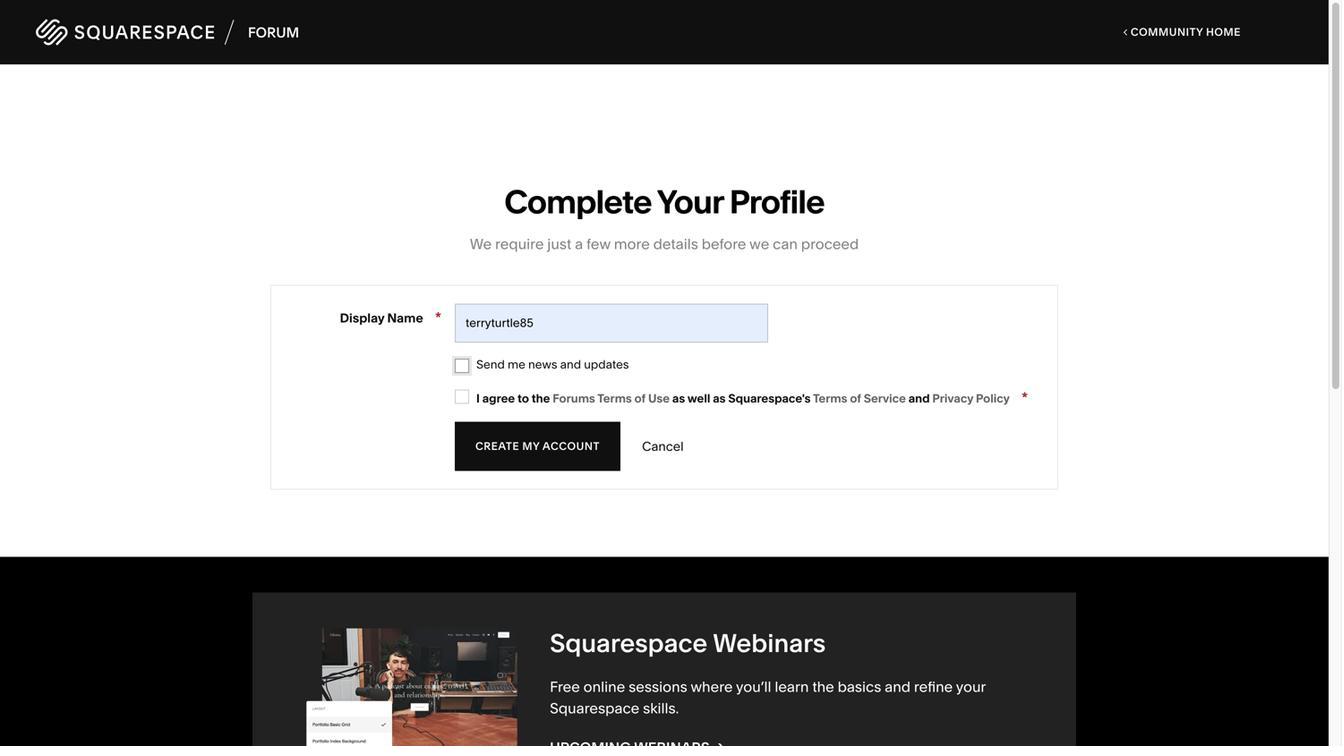 Task type: vqa. For each thing, say whether or not it's contained in the screenshot.
Feedback
no



Task type: describe. For each thing, give the bounding box(es) containing it.
1 terms from the left
[[598, 392, 632, 406]]

before
[[702, 235, 746, 253]]

sessions
[[629, 679, 688, 696]]

i
[[476, 392, 480, 406]]

skills.
[[643, 700, 679, 718]]

complete your profile
[[504, 182, 825, 222]]

forums terms of use link
[[553, 392, 670, 406]]

forums
[[553, 392, 595, 406]]

privacy policy link
[[933, 392, 1010, 406]]

me
[[508, 358, 526, 372]]

angle left image
[[1124, 26, 1128, 37]]

we
[[750, 235, 770, 253]]

display
[[340, 311, 385, 326]]

complete
[[504, 182, 652, 222]]

you'll
[[736, 679, 771, 696]]

more
[[614, 235, 650, 253]]

0 vertical spatial and
[[560, 358, 581, 372]]

refine
[[914, 679, 953, 696]]

where
[[691, 679, 733, 696]]

squarespace's
[[728, 392, 811, 406]]

we
[[470, 235, 492, 253]]

basics
[[838, 679, 881, 696]]

1 vertical spatial and
[[909, 392, 930, 406]]

send
[[476, 358, 505, 372]]

create my account button
[[455, 422, 621, 471]]

can
[[773, 235, 798, 253]]

we require just a few more details before we can proceed
[[470, 235, 859, 253]]

create my account
[[476, 440, 600, 453]]

1 of from the left
[[635, 392, 646, 406]]

service
[[864, 392, 906, 406]]



Task type: locate. For each thing, give the bounding box(es) containing it.
account
[[543, 440, 600, 453]]

and
[[560, 358, 581, 372], [909, 392, 930, 406], [885, 679, 911, 696]]

send me news and updates
[[476, 358, 629, 372]]

your
[[956, 679, 986, 696]]

online
[[584, 679, 625, 696]]

terms down updates
[[598, 392, 632, 406]]

the right to
[[532, 392, 550, 406]]

terms left "service"
[[813, 392, 848, 406]]

home
[[1206, 26, 1241, 39]]

squarespace inside free online sessions where you'll learn the basics and refine your squarespace skills.
[[550, 700, 640, 718]]

display name
[[340, 311, 423, 326]]

free
[[550, 679, 580, 696]]

community home link
[[1108, 9, 1257, 56]]

news
[[528, 358, 557, 372]]

just
[[547, 235, 572, 253]]

require
[[495, 235, 544, 253]]

profile
[[730, 182, 825, 222]]

squarespace webinars
[[550, 629, 826, 659]]

0 vertical spatial squarespace
[[550, 629, 708, 659]]

name
[[387, 311, 423, 326]]

1 as from the left
[[672, 392, 685, 406]]

of
[[635, 392, 646, 406], [850, 392, 861, 406]]

the inside free online sessions where you'll learn the basics and refine your squarespace skills.
[[812, 679, 834, 696]]

use
[[648, 392, 670, 406]]

Send me news and updates checkbox
[[455, 362, 469, 376]]

well
[[688, 392, 710, 406]]

squarespace up online
[[550, 629, 708, 659]]

policy
[[976, 392, 1010, 406]]

squarespace
[[550, 629, 708, 659], [550, 700, 640, 718]]

details
[[653, 235, 698, 253]]

2 vertical spatial and
[[885, 679, 911, 696]]

community home
[[1128, 26, 1241, 39]]

webinars
[[713, 629, 826, 659]]

squarespace forum image
[[36, 17, 300, 48]]

a
[[575, 235, 583, 253]]

free online sessions where you'll learn the basics and refine your squarespace skills.
[[550, 679, 986, 718]]

your
[[657, 182, 723, 222]]

community
[[1131, 26, 1203, 39]]

Display Name text field
[[455, 304, 768, 343]]

my
[[522, 440, 540, 453]]

and left 'refine'
[[885, 679, 911, 696]]

2 terms from the left
[[813, 392, 848, 406]]

of left "service"
[[850, 392, 861, 406]]

updates
[[584, 358, 629, 372]]

the right learn
[[812, 679, 834, 696]]

few
[[587, 235, 611, 253]]

1 horizontal spatial as
[[713, 392, 726, 406]]

as right well
[[713, 392, 726, 406]]

2 squarespace from the top
[[550, 700, 640, 718]]

privacy
[[933, 392, 974, 406]]

of left use
[[635, 392, 646, 406]]

None checkbox
[[455, 393, 469, 407]]

cancel
[[642, 439, 684, 454]]

cancel button
[[623, 428, 703, 465]]

0 vertical spatial the
[[532, 392, 550, 406]]

learn
[[775, 679, 809, 696]]

2 as from the left
[[713, 392, 726, 406]]

as
[[672, 392, 685, 406], [713, 392, 726, 406]]

the
[[532, 392, 550, 406], [812, 679, 834, 696]]

i agree to the forums terms of use as well as squarespace's terms of service and privacy policy
[[476, 392, 1010, 406]]

1 horizontal spatial of
[[850, 392, 861, 406]]

terms
[[598, 392, 632, 406], [813, 392, 848, 406]]

1 horizontal spatial the
[[812, 679, 834, 696]]

0 horizontal spatial the
[[532, 392, 550, 406]]

0 horizontal spatial of
[[635, 392, 646, 406]]

2 of from the left
[[850, 392, 861, 406]]

terms of service link
[[813, 392, 906, 406]]

create
[[476, 440, 519, 453]]

as right use
[[672, 392, 685, 406]]

squarespace down online
[[550, 700, 640, 718]]

0 horizontal spatial as
[[672, 392, 685, 406]]

agree
[[482, 392, 515, 406]]

1 squarespace from the top
[[550, 629, 708, 659]]

1 horizontal spatial terms
[[813, 392, 848, 406]]

and right news
[[560, 358, 581, 372]]

1 vertical spatial squarespace
[[550, 700, 640, 718]]

to
[[518, 392, 529, 406]]

0 horizontal spatial terms
[[598, 392, 632, 406]]

and inside free online sessions where you'll learn the basics and refine your squarespace skills.
[[885, 679, 911, 696]]

and left privacy
[[909, 392, 930, 406]]

proceed
[[801, 235, 859, 253]]

1 vertical spatial the
[[812, 679, 834, 696]]



